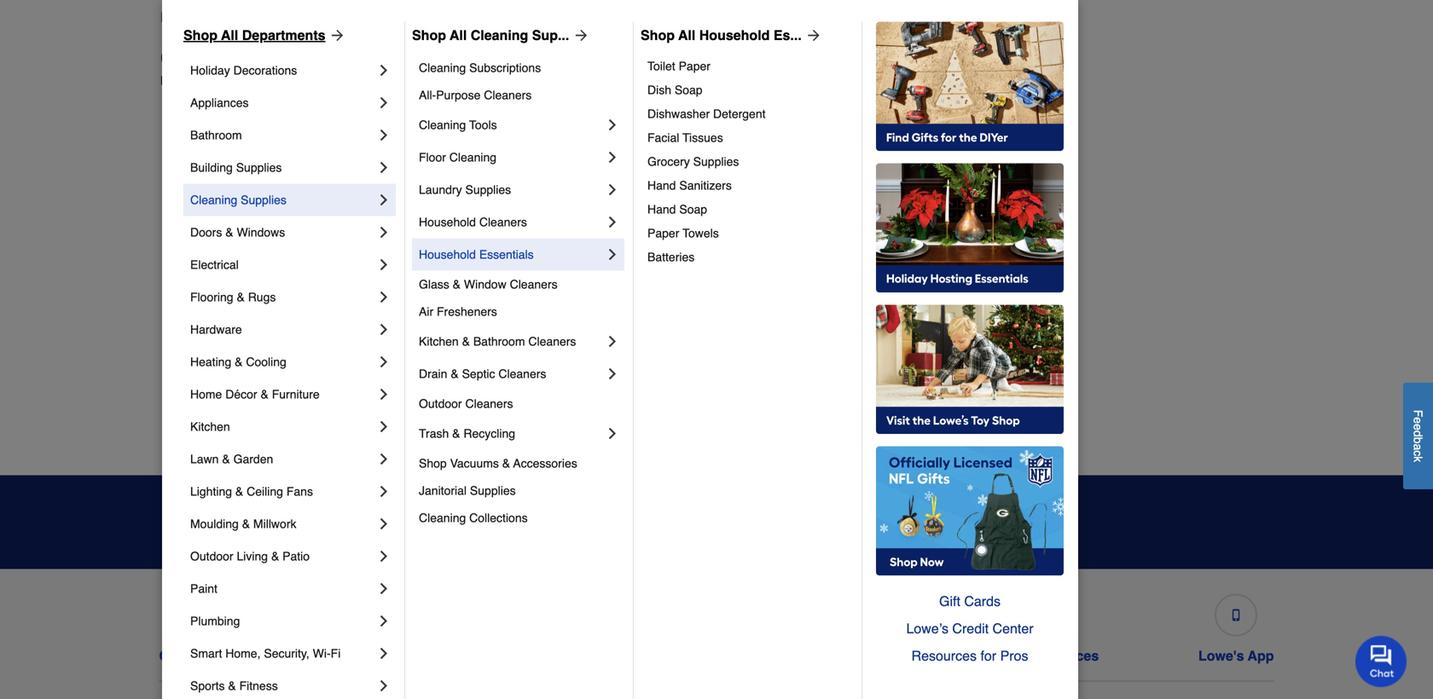 Task type: vqa. For each thing, say whether or not it's contained in the screenshot.
Deals,
yes



Task type: describe. For each thing, give the bounding box(es) containing it.
hand for hand sanitizers
[[647, 179, 676, 192]]

living
[[237, 550, 268, 563]]

maple
[[730, 162, 763, 175]]

1 horizontal spatial gift cards link
[[876, 588, 1064, 615]]

chevron right image for laundry supplies
[[604, 181, 621, 198]]

manahawkin link
[[452, 433, 519, 450]]

& for drain & septic cleaners
[[451, 367, 459, 381]]

hamilton
[[452, 196, 499, 209]]

chevron right image for electrical
[[375, 256, 392, 273]]

hand soap link
[[647, 197, 850, 221]]

paper towels link
[[647, 221, 850, 245]]

& for flooring & rugs
[[237, 290, 245, 304]]

sports & fitness
[[190, 679, 278, 693]]

heating & cooling
[[190, 355, 287, 369]]

moulding
[[190, 517, 239, 531]]

all-purpose cleaners
[[419, 88, 532, 102]]

turnersville link
[[1008, 331, 1070, 348]]

supplies for cleaning supplies
[[241, 193, 287, 207]]

cleaning for subscriptions
[[419, 61, 466, 75]]

manahawkin
[[452, 435, 519, 448]]

smart home, security, wi-fi
[[190, 647, 341, 661]]

chevron right image for cleaning tools
[[604, 116, 621, 133]]

supplies for laundry supplies
[[465, 183, 511, 197]]

heating
[[190, 355, 231, 369]]

lowe's credit center
[[906, 621, 1034, 637]]

dishwasher detergent link
[[647, 102, 850, 126]]

jersey inside city directory lowe's stores in new jersey
[[278, 74, 313, 87]]

in
[[238, 74, 248, 87]]

east rutherford link
[[174, 331, 258, 348]]

& for lighting & ceiling fans
[[235, 485, 243, 499]]

1 vertical spatial city
[[491, 332, 511, 346]]

plumbing
[[190, 615, 240, 628]]

all for departments
[[221, 27, 238, 43]]

& inside "link"
[[502, 457, 510, 470]]

chevron right image for building supplies
[[375, 159, 392, 176]]

0 horizontal spatial gift cards
[[798, 648, 864, 664]]

window
[[464, 278, 506, 291]]

plumbing link
[[190, 605, 375, 638]]

0 vertical spatial paper
[[679, 59, 711, 73]]

chevron right image for cleaning supplies
[[375, 191, 392, 208]]

to
[[618, 529, 630, 543]]

accessories
[[513, 457, 577, 470]]

furniture
[[272, 388, 320, 401]]

facial
[[647, 131, 679, 145]]

flooring & rugs
[[190, 290, 276, 304]]

east brunswick link
[[174, 296, 256, 313]]

lowe's credit center link
[[876, 615, 1064, 643]]

soap for dish soap
[[675, 83, 703, 97]]

holiday hosting essentials. image
[[876, 163, 1064, 293]]

bathroom inside kitchen & bathroom cleaners link
[[473, 335, 525, 348]]

cleaning collections
[[419, 511, 528, 525]]

chevron right image for smart home, security, wi-fi
[[375, 645, 392, 662]]

chevron right image for moulding & millwork
[[375, 516, 392, 533]]

we've
[[525, 529, 559, 543]]

2 vertical spatial jersey
[[452, 332, 487, 346]]

stores
[[200, 74, 235, 87]]

appliances
[[190, 96, 249, 110]]

shop all household es... link
[[641, 25, 822, 46]]

soap for hand soap
[[679, 203, 707, 216]]

& for moulding & millwork
[[242, 517, 250, 531]]

floor
[[419, 150, 446, 164]]

flemington
[[452, 128, 511, 141]]

resources for pros link
[[876, 643, 1064, 670]]

supplies for janitorial supplies
[[470, 484, 516, 498]]

essentials
[[479, 248, 534, 261]]

toms river
[[1008, 298, 1068, 312]]

rugs
[[248, 290, 276, 304]]

cleaning down flemington
[[449, 150, 497, 164]]

find a store
[[160, 9, 239, 25]]

new inside city directory lowe's stores in new jersey
[[251, 74, 275, 87]]

home
[[190, 388, 222, 401]]

subscriptions
[[469, 61, 541, 75]]

household essentials link
[[419, 238, 604, 271]]

chat invite button image
[[1356, 636, 1408, 688]]

delran
[[174, 230, 209, 244]]

shop vacuums & accessories
[[419, 457, 577, 470]]

moulding & millwork link
[[190, 508, 375, 540]]

new jersey
[[368, 9, 439, 25]]

rio grande link
[[1008, 194, 1069, 211]]

garden
[[233, 452, 273, 466]]

outdoor cleaners
[[419, 397, 513, 411]]

chevron right image for home décor & furniture
[[375, 386, 392, 403]]

windows
[[237, 226, 285, 239]]

0 vertical spatial household
[[699, 27, 770, 43]]

2 e from the top
[[1411, 424, 1425, 431]]

shop for shop all household es...
[[641, 27, 675, 43]]

center for lowe's credit center
[[993, 621, 1034, 637]]

supplies for grocery supplies
[[693, 155, 739, 168]]

chevron right image for kitchen & bathroom cleaners
[[604, 333, 621, 350]]

drain & septic cleaners
[[419, 367, 546, 381]]

sign up button
[[943, 499, 1051, 546]]

toilet
[[647, 59, 675, 73]]

lawn & garden
[[190, 452, 273, 466]]

shop for shop all departments
[[183, 27, 218, 43]]

flemington link
[[452, 126, 511, 143]]

chevron right image for sports & fitness
[[375, 678, 392, 695]]

décor
[[225, 388, 257, 401]]

toilet paper
[[647, 59, 711, 73]]

customer care image
[[212, 610, 224, 621]]

air fresheners
[[419, 305, 497, 319]]

howell
[[452, 298, 488, 312]]

dimensions image
[[1027, 610, 1039, 621]]

lawnside link
[[452, 365, 503, 382]]

paint link
[[190, 573, 375, 605]]

center for lowe's credit center
[[651, 648, 694, 664]]

trash & recycling
[[419, 427, 515, 441]]

glass & window cleaners
[[419, 278, 558, 291]]

fresheners
[[437, 305, 497, 319]]

deals, inspiration and trends we've got ideas to share.
[[383, 502, 668, 543]]

union link
[[1008, 365, 1040, 382]]

officially licensed n f l gifts. shop now. image
[[876, 446, 1064, 576]]

east for east rutherford
[[174, 332, 198, 346]]

detergent
[[713, 107, 766, 121]]

resources
[[912, 648, 977, 664]]

lowe's for lowe's app
[[1199, 648, 1244, 664]]

hardware
[[190, 323, 242, 336]]

chevron right image for holiday decorations
[[375, 62, 392, 79]]

electrical link
[[190, 249, 375, 281]]

river
[[1040, 298, 1068, 312]]

cleaning tools
[[419, 118, 497, 132]]

0 vertical spatial cards
[[964, 594, 1001, 609]]

credit for lowe's
[[608, 648, 647, 664]]

vacuums
[[450, 457, 499, 470]]

chevron right image for plumbing
[[375, 613, 392, 630]]

lowe's app
[[1199, 648, 1274, 664]]

chevron right image for kitchen
[[375, 418, 392, 435]]

howell link
[[452, 296, 488, 313]]

cleaning supplies link
[[190, 184, 375, 216]]

moulding & millwork
[[190, 517, 296, 531]]

purpose
[[436, 88, 481, 102]]

cleaning for collections
[[419, 511, 466, 525]]

cleaning tools link
[[419, 109, 604, 141]]

bathroom inside bathroom link
[[190, 128, 242, 142]]

shop all household es...
[[641, 27, 802, 43]]

shade
[[766, 162, 801, 175]]

& for trash & recycling
[[452, 427, 460, 441]]

heating & cooling link
[[190, 346, 375, 378]]

find a store link
[[160, 7, 239, 28]]



Task type: locate. For each thing, give the bounding box(es) containing it.
a up k
[[1411, 444, 1425, 451]]

1 vertical spatial gift cards
[[798, 648, 864, 664]]

cleaners down subscriptions at the left
[[484, 88, 532, 102]]

arrow right image
[[325, 27, 346, 44]]

voorhees
[[1008, 401, 1059, 414]]

cooling
[[246, 355, 287, 369]]

supplies up sanitizers
[[693, 155, 739, 168]]

outdoor down moulding
[[190, 550, 233, 563]]

soap down hand sanitizers
[[679, 203, 707, 216]]

a
[[193, 9, 201, 25], [1411, 444, 1425, 451]]

1 horizontal spatial cards
[[964, 594, 1001, 609]]

1 horizontal spatial kitchen
[[419, 335, 459, 348]]

& for doors & windows
[[225, 226, 233, 239]]

east down deptford link on the top of page
[[174, 298, 198, 312]]

chevron right image for lighting & ceiling fans
[[375, 483, 392, 500]]

home décor & furniture
[[190, 388, 320, 401]]

& right décor
[[261, 388, 269, 401]]

grocery supplies link
[[647, 150, 850, 174]]

& right sports
[[228, 679, 236, 693]]

chevron right image for household essentials
[[604, 246, 621, 263]]

1 vertical spatial east
[[174, 332, 198, 346]]

piscataway link
[[1008, 126, 1069, 143]]

chevron right image for bathroom
[[375, 127, 392, 144]]

paper up batteries
[[647, 226, 679, 240]]

supplies up 'inspiration'
[[470, 484, 516, 498]]

maple shade link
[[730, 160, 801, 177]]

chevron right image for hardware
[[375, 321, 392, 338]]

collections
[[469, 511, 528, 525]]

1 vertical spatial kitchen
[[190, 420, 230, 434]]

chevron right image for doors & windows
[[375, 224, 392, 241]]

doors & windows
[[190, 226, 285, 239]]

cleaning up subscriptions at the left
[[471, 27, 528, 43]]

2 arrow right image from the left
[[802, 27, 822, 44]]

2 all from the left
[[450, 27, 467, 43]]

hand sanitizers link
[[647, 174, 850, 197]]

cleaners down air fresheners link
[[528, 335, 576, 348]]

rio grande
[[1008, 196, 1069, 209]]

lawn & garden link
[[190, 443, 375, 476]]

order status
[[376, 648, 459, 664]]

1 horizontal spatial all
[[450, 27, 467, 43]]

0 horizontal spatial cards
[[825, 648, 864, 664]]

& right glass
[[453, 278, 461, 291]]

find gifts for the diyer. image
[[876, 22, 1064, 151]]

outdoor up trash on the left bottom
[[419, 397, 462, 411]]

0 horizontal spatial jersey
[[278, 74, 313, 87]]

f e e d b a c k button
[[1403, 383, 1433, 490]]

household down laundry
[[419, 215, 476, 229]]

a right find
[[193, 9, 201, 25]]

new inside button
[[368, 9, 395, 25]]

shop up the toilet
[[641, 27, 675, 43]]

bayonne
[[174, 128, 221, 141]]

1 vertical spatial cards
[[825, 648, 864, 664]]

jersey inside button
[[399, 9, 439, 25]]

0 vertical spatial new
[[368, 9, 395, 25]]

supplies up windows
[[241, 193, 287, 207]]

0 vertical spatial soap
[[675, 83, 703, 97]]

e
[[1411, 417, 1425, 424], [1411, 424, 1425, 431]]

household for household essentials
[[419, 248, 476, 261]]

0 horizontal spatial credit
[[608, 648, 647, 664]]

shop all departments link
[[183, 25, 346, 46]]

1 horizontal spatial a
[[1411, 444, 1425, 451]]

0 horizontal spatial arrow right image
[[569, 27, 590, 44]]

pros
[[1000, 648, 1028, 664]]

shop
[[419, 457, 447, 470]]

east up 'heating'
[[174, 332, 198, 346]]

up
[[1004, 514, 1022, 530]]

lowe's inside 'link'
[[1199, 648, 1244, 664]]

holmdel link
[[452, 262, 496, 279]]

ideas
[[584, 529, 615, 543]]

0 vertical spatial center
[[993, 621, 1034, 637]]

0 vertical spatial a
[[193, 9, 201, 25]]

shop for shop all cleaning sup...
[[412, 27, 446, 43]]

east inside east rutherford link
[[174, 332, 198, 346]]

3 shop from the left
[[641, 27, 675, 43]]

flooring
[[190, 290, 233, 304]]

2 horizontal spatial shop
[[641, 27, 675, 43]]

paper
[[679, 59, 711, 73], [647, 226, 679, 240]]

city down air fresheners link
[[491, 332, 511, 346]]

3 all from the left
[[678, 27, 696, 43]]

visit the lowe's toy shop. image
[[876, 305, 1064, 435]]

1 horizontal spatial arrow right image
[[802, 27, 822, 44]]

1 shop from the left
[[183, 27, 218, 43]]

household up toilet paper link
[[699, 27, 770, 43]]

princeton link
[[1008, 160, 1059, 177]]

cleaning
[[471, 27, 528, 43], [419, 61, 466, 75], [419, 118, 466, 132], [449, 150, 497, 164], [190, 193, 237, 207], [419, 511, 466, 525]]

grande
[[1030, 196, 1069, 209]]

supplies down hackettstown link
[[465, 183, 511, 197]]

1 east from the top
[[174, 298, 198, 312]]

& left millwork
[[242, 517, 250, 531]]

& down rutherford on the top of the page
[[235, 355, 243, 369]]

1 vertical spatial hand
[[647, 203, 676, 216]]

0 horizontal spatial gift cards link
[[794, 587, 867, 664]]

gift cards
[[939, 594, 1001, 609], [798, 648, 864, 664]]

sports & fitness link
[[190, 670, 375, 700]]

0 horizontal spatial city
[[160, 46, 199, 70]]

supplies for building supplies
[[236, 161, 282, 174]]

e up d
[[1411, 417, 1425, 424]]

lowe's
[[160, 74, 197, 87], [558, 648, 604, 664], [1199, 648, 1244, 664]]

cleaning collections link
[[419, 505, 621, 532]]

shop down new jersey
[[412, 27, 446, 43]]

installation services link
[[967, 587, 1099, 664]]

all up toilet paper
[[678, 27, 696, 43]]

city down find
[[160, 46, 199, 70]]

0 horizontal spatial outdoor
[[190, 550, 233, 563]]

1 vertical spatial new
[[251, 74, 275, 87]]

shop down find a store
[[183, 27, 218, 43]]

hand down grocery in the top left of the page
[[647, 179, 676, 192]]

0 vertical spatial east
[[174, 298, 198, 312]]

floor cleaning link
[[419, 141, 604, 174]]

2 shop from the left
[[412, 27, 446, 43]]

0 vertical spatial credit
[[952, 621, 989, 637]]

1 vertical spatial center
[[651, 648, 694, 664]]

1 horizontal spatial city
[[491, 332, 511, 346]]

bathroom
[[190, 128, 242, 142], [473, 335, 525, 348]]

sign up form
[[689, 499, 1051, 546]]

chevron right image for household cleaners
[[604, 214, 621, 231]]

0 horizontal spatial lowe's
[[160, 74, 197, 87]]

tissues
[[683, 131, 723, 145]]

eatontown link
[[174, 365, 230, 382]]

arrow right image inside shop all household es... link
[[802, 27, 822, 44]]

chevron right image for floor cleaning
[[604, 149, 621, 166]]

0 vertical spatial city
[[160, 46, 199, 70]]

bathroom down appliances
[[190, 128, 242, 142]]

home,
[[225, 647, 261, 661]]

jersey city link
[[452, 331, 511, 348]]

0 horizontal spatial all
[[221, 27, 238, 43]]

arrow right image inside 'shop all cleaning sup...' link
[[569, 27, 590, 44]]

supplies
[[693, 155, 739, 168], [236, 161, 282, 174], [465, 183, 511, 197], [241, 193, 287, 207], [470, 484, 516, 498]]

got
[[563, 529, 581, 543]]

& left "ceiling"
[[235, 485, 243, 499]]

toilet paper link
[[647, 54, 850, 78]]

arrow right image for shop all cleaning sup...
[[569, 27, 590, 44]]

0 vertical spatial kitchen
[[419, 335, 459, 348]]

1 horizontal spatial lowe's
[[558, 648, 604, 664]]

supplies inside 'link'
[[236, 161, 282, 174]]

2 horizontal spatial all
[[678, 27, 696, 43]]

cleaners up air fresheners link
[[510, 278, 558, 291]]

holiday decorations
[[190, 63, 297, 77]]

maple shade
[[730, 162, 801, 175]]

kitchen for kitchen & bathroom cleaners
[[419, 335, 459, 348]]

lawnside
[[452, 366, 503, 380]]

& right trash on the left bottom
[[452, 427, 460, 441]]

0 horizontal spatial center
[[651, 648, 694, 664]]

chevron right image for lawn & garden
[[375, 451, 392, 468]]

credit for lowe's
[[952, 621, 989, 637]]

lowe's inside city directory lowe's stores in new jersey
[[160, 74, 197, 87]]

0 vertical spatial hand
[[647, 179, 676, 192]]

0 vertical spatial gift cards
[[939, 594, 1001, 609]]

all down store
[[221, 27, 238, 43]]

2 hand from the top
[[647, 203, 676, 216]]

city inside city directory lowe's stores in new jersey
[[160, 46, 199, 70]]

cleaning for supplies
[[190, 193, 237, 207]]

hand up paper towels
[[647, 203, 676, 216]]

brunswick
[[201, 298, 256, 312]]

shop all cleaning sup... link
[[412, 25, 590, 46]]

kitchen down home
[[190, 420, 230, 434]]

hillsborough
[[452, 230, 519, 244]]

arrow right image for shop all household es...
[[802, 27, 822, 44]]

cleaners up hillsborough
[[479, 215, 527, 229]]

1 vertical spatial household
[[419, 215, 476, 229]]

chevron right image for outdoor living & patio
[[375, 548, 392, 565]]

app
[[1248, 648, 1274, 664]]

kitchen for kitchen
[[190, 420, 230, 434]]

e up b
[[1411, 424, 1425, 431]]

0 horizontal spatial gift
[[798, 648, 821, 664]]

1 vertical spatial soap
[[679, 203, 707, 216]]

arrow right image up cleaning subscriptions link
[[569, 27, 590, 44]]

gift
[[939, 594, 960, 609], [798, 648, 821, 664]]

2 horizontal spatial jersey
[[452, 332, 487, 346]]

2 horizontal spatial lowe's
[[1199, 648, 1244, 664]]

1 vertical spatial paper
[[647, 226, 679, 240]]

butler link
[[174, 194, 205, 211]]

1 horizontal spatial bathroom
[[473, 335, 525, 348]]

decorations
[[233, 63, 297, 77]]

soap down toilet paper
[[675, 83, 703, 97]]

east inside east brunswick link
[[174, 298, 198, 312]]

household for household cleaners
[[419, 215, 476, 229]]

cleaning down building
[[190, 193, 237, 207]]

chevron right image for flooring & rugs
[[375, 289, 392, 306]]

& right lawn
[[222, 452, 230, 466]]

laundry supplies
[[419, 183, 511, 197]]

cleaners up "outdoor cleaners" link
[[499, 367, 546, 381]]

gift cards link
[[794, 587, 867, 664], [876, 588, 1064, 615]]

all-
[[419, 88, 436, 102]]

departments
[[242, 27, 325, 43]]

& right drain
[[451, 367, 459, 381]]

& for kitchen & bathroom cleaners
[[462, 335, 470, 348]]

floor cleaning
[[419, 150, 497, 164]]

& right doors
[[225, 226, 233, 239]]

1 horizontal spatial shop
[[412, 27, 446, 43]]

outdoor for outdoor cleaners
[[419, 397, 462, 411]]

1 vertical spatial a
[[1411, 444, 1425, 451]]

bathroom link
[[190, 119, 375, 151]]

all for cleaning
[[450, 27, 467, 43]]

arrow right image up toilet paper link
[[802, 27, 822, 44]]

hand inside 'link'
[[647, 203, 676, 216]]

directory
[[205, 46, 295, 70]]

sicklerville
[[1008, 264, 1065, 278]]

0 horizontal spatial a
[[193, 9, 201, 25]]

1 horizontal spatial center
[[993, 621, 1034, 637]]

hillsborough link
[[452, 228, 519, 245]]

installation services
[[967, 648, 1099, 664]]

1 horizontal spatial credit
[[952, 621, 989, 637]]

status
[[417, 648, 459, 664]]

1 vertical spatial gift
[[798, 648, 821, 664]]

dish
[[647, 83, 671, 97]]

chevron right image for heating & cooling
[[375, 354, 392, 371]]

1 all from the left
[[221, 27, 238, 43]]

supplies up cleaning supplies
[[236, 161, 282, 174]]

& for lawn & garden
[[222, 452, 230, 466]]

0 horizontal spatial bathroom
[[190, 128, 242, 142]]

1 vertical spatial outdoor
[[190, 550, 233, 563]]

soap inside 'link'
[[679, 203, 707, 216]]

jersey up the shop all cleaning sup...
[[399, 9, 439, 25]]

1 horizontal spatial gift
[[939, 594, 960, 609]]

cleaning for tools
[[419, 118, 466, 132]]

bathroom up drain & septic cleaners link
[[473, 335, 525, 348]]

cleaning subscriptions
[[419, 61, 541, 75]]

all up 'cleaning subscriptions'
[[450, 27, 467, 43]]

cleaners up recycling
[[465, 397, 513, 411]]

1 arrow right image from the left
[[569, 27, 590, 44]]

1 hand from the top
[[647, 179, 676, 192]]

faq
[[249, 648, 277, 664]]

jersey down departments
[[278, 74, 313, 87]]

order status link
[[376, 587, 459, 664]]

0 horizontal spatial new
[[251, 74, 275, 87]]

2 east from the top
[[174, 332, 198, 346]]

woodbridge link
[[1008, 433, 1073, 450]]

arrow right image
[[569, 27, 590, 44], [802, 27, 822, 44]]

all for household
[[678, 27, 696, 43]]

outdoor for outdoor living & patio
[[190, 550, 233, 563]]

jersey down fresheners
[[452, 332, 487, 346]]

0 vertical spatial jersey
[[399, 9, 439, 25]]

1 horizontal spatial outdoor
[[419, 397, 462, 411]]

1 horizontal spatial new
[[368, 9, 395, 25]]

lawn
[[190, 452, 219, 466]]

towels
[[683, 226, 719, 240]]

household
[[699, 27, 770, 43], [419, 215, 476, 229], [419, 248, 476, 261]]

lowe's for lowe's credit center
[[558, 648, 604, 664]]

cleaning down all-
[[419, 118, 466, 132]]

holmdel
[[452, 264, 496, 278]]

& for sports & fitness
[[228, 679, 236, 693]]

paper towels
[[647, 226, 719, 240]]

& for glass & window cleaners
[[453, 278, 461, 291]]

deptford
[[174, 264, 220, 278]]

& left patio
[[271, 550, 279, 563]]

1 vertical spatial jersey
[[278, 74, 313, 87]]

cleaning down janitorial
[[419, 511, 466, 525]]

0 horizontal spatial shop
[[183, 27, 218, 43]]

sanitizers
[[679, 179, 732, 192]]

0 vertical spatial bathroom
[[190, 128, 242, 142]]

1 vertical spatial bathroom
[[473, 335, 525, 348]]

turnersville
[[1008, 332, 1070, 346]]

kitchen down air
[[419, 335, 459, 348]]

kitchen & bathroom cleaners
[[419, 335, 576, 348]]

0 horizontal spatial kitchen
[[190, 420, 230, 434]]

janitorial supplies link
[[419, 477, 621, 505]]

0 vertical spatial outdoor
[[419, 397, 462, 411]]

chevron right image for trash & recycling
[[604, 425, 621, 442]]

1 vertical spatial credit
[[608, 648, 647, 664]]

a inside button
[[1411, 444, 1425, 451]]

0 vertical spatial gift
[[939, 594, 960, 609]]

cleaning up all-
[[419, 61, 466, 75]]

1 e from the top
[[1411, 417, 1425, 424]]

2 vertical spatial household
[[419, 248, 476, 261]]

1 horizontal spatial jersey
[[399, 9, 439, 25]]

chevron right image for paint
[[375, 580, 392, 597]]

& for heating & cooling
[[235, 355, 243, 369]]

k
[[1411, 457, 1425, 463]]

chevron right image for appliances
[[375, 94, 392, 111]]

sicklerville link
[[1008, 262, 1065, 279]]

& inside "link"
[[228, 679, 236, 693]]

& down fresheners
[[462, 335, 470, 348]]

household up holmdel link
[[419, 248, 476, 261]]

chevron right image
[[375, 94, 392, 111], [375, 127, 392, 144], [375, 191, 392, 208], [604, 214, 621, 231], [375, 224, 392, 241], [375, 321, 392, 338], [375, 451, 392, 468], [375, 483, 392, 500], [375, 516, 392, 533], [375, 613, 392, 630], [375, 678, 392, 695]]

& right us
[[235, 648, 245, 664]]

& left "rugs"
[[237, 290, 245, 304]]

hand for hand soap
[[647, 203, 676, 216]]

chevron right image for drain & septic cleaners
[[604, 365, 621, 383]]

1 horizontal spatial gift cards
[[939, 594, 1001, 609]]

shop all departments
[[183, 27, 325, 43]]

chevron right image
[[375, 62, 392, 79], [604, 116, 621, 133], [604, 149, 621, 166], [375, 159, 392, 176], [604, 181, 621, 198], [604, 246, 621, 263], [375, 256, 392, 273], [375, 289, 392, 306], [604, 333, 621, 350], [375, 354, 392, 371], [604, 365, 621, 383], [375, 386, 392, 403], [375, 418, 392, 435], [604, 425, 621, 442], [375, 548, 392, 565], [375, 580, 392, 597], [375, 645, 392, 662]]

household cleaners link
[[419, 206, 604, 238]]

east for east brunswick
[[174, 298, 198, 312]]

mobile image
[[1230, 610, 1242, 621]]

paper up dish soap
[[679, 59, 711, 73]]

& down manahawkin link
[[502, 457, 510, 470]]

share.
[[633, 529, 668, 543]]

piscataway
[[1008, 128, 1069, 141]]



